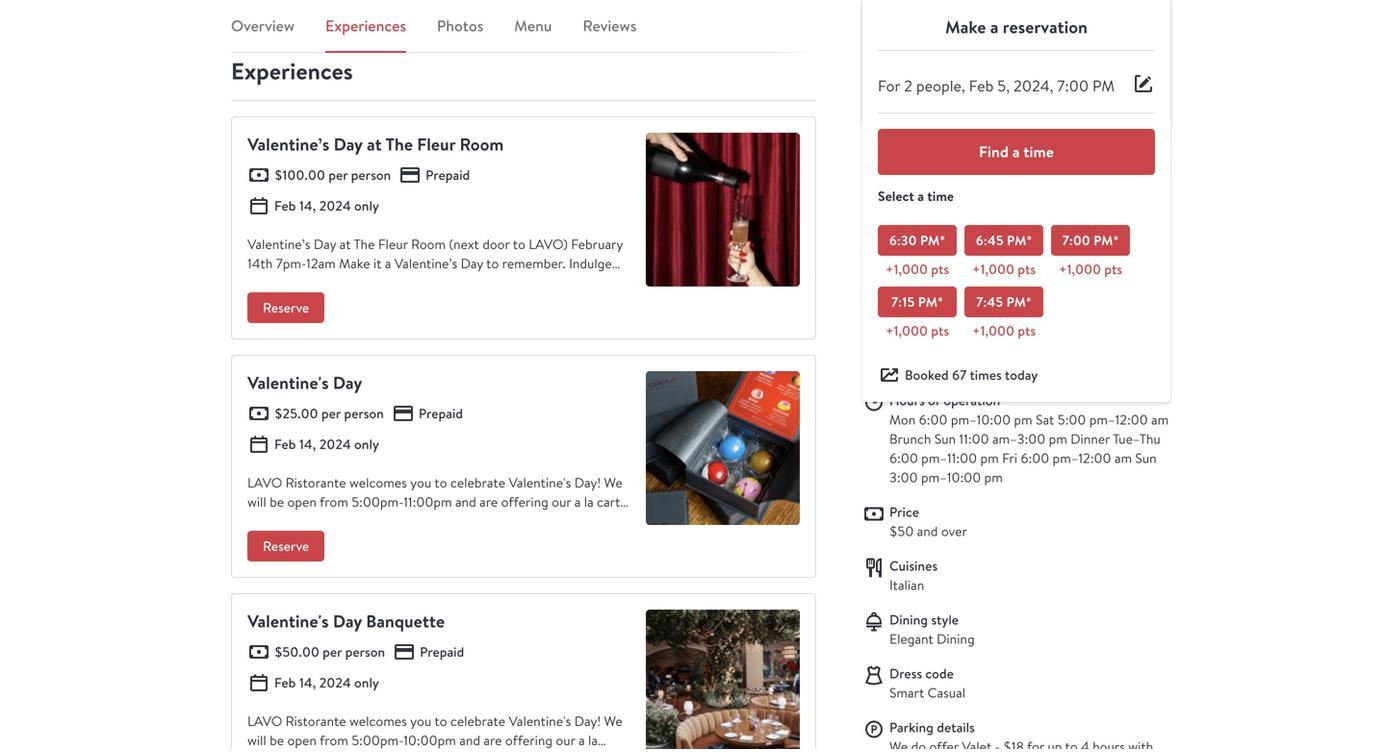 Task type: vqa. For each thing, say whether or not it's contained in the screenshot.
bottom 'Room'
yes



Task type: describe. For each thing, give the bounding box(es) containing it.
5:00
[[1058, 411, 1086, 429]]

time for find a time
[[1023, 141, 1054, 162]]

pts for 6:30 pm
[[931, 260, 949, 279]]

at
[[367, 132, 382, 156]]

smart
[[889, 684, 924, 702]]

mon
[[889, 411, 916, 429]]

la baia
[[878, 174, 919, 193]]

7:00 pm *
[[1062, 232, 1119, 250]]

sunset
[[937, 86, 977, 104]]

67
[[952, 366, 967, 385]]

$25.00 per person
[[274, 405, 384, 423]]

find
[[979, 141, 1009, 162]]

italian
[[889, 577, 924, 594]]

$25.00
[[274, 405, 318, 423]]

find a time
[[979, 141, 1054, 162]]

additional information
[[862, 254, 1014, 274]]

dining down style
[[937, 630, 975, 648]]

main dining
[[953, 174, 1024, 193]]

elegant
[[889, 630, 934, 648]]

0 horizontal spatial fleur
[[417, 132, 455, 156]]

am–3:00
[[992, 430, 1046, 448]]

details
[[937, 719, 975, 737]]

pm for 6:30 pm *
[[920, 232, 940, 250]]

1 vertical spatial pm–10:00
[[921, 469, 981, 487]]

only for valentine's day banquette
[[354, 674, 379, 693]]

0 vertical spatial experiences
[[325, 15, 406, 36]]

feb 14, 2024 only for valentine's day
[[274, 436, 379, 454]]

parking details
[[889, 719, 975, 737]]

for 2 people, feb 5, 2024, 7:00 pm button
[[862, 66, 1170, 113]]

2024 for valentine's day
[[319, 436, 351, 454]]

select a time
[[878, 187, 954, 206]]

additional
[[862, 254, 931, 274]]

the fleur room
[[878, 213, 970, 231]]

a for select
[[918, 187, 924, 206]]

valentine's day banquette
[[247, 610, 445, 634]]

per for valentine's day
[[321, 405, 341, 423]]

and
[[917, 523, 938, 540]]

dining style elegant dining
[[889, 611, 975, 648]]

information
[[935, 254, 1014, 274]]

times
[[970, 366, 1002, 385]]

price $50 and over
[[889, 503, 967, 540]]

today
[[1005, 366, 1038, 385]]

pm for 7:15 pm *
[[918, 293, 937, 311]]

reservation
[[1003, 15, 1088, 39]]

casual
[[928, 684, 966, 702]]

lounge button
[[1043, 168, 1117, 199]]

7:15 pm *
[[891, 293, 943, 311]]

1 vertical spatial am
[[1115, 450, 1132, 467]]

2 horizontal spatial 6:00
[[1021, 450, 1049, 467]]

time for select a time
[[927, 187, 954, 206]]

the fleur room button
[[862, 206, 985, 237]]

pts for 6:45 pm
[[1018, 260, 1036, 279]]

cross
[[889, 284, 922, 302]]

3:00
[[889, 469, 918, 487]]

7:45
[[976, 293, 1003, 311]]

+1,000 for 7:45
[[972, 322, 1014, 340]]

feb for valentine's day
[[274, 436, 296, 454]]

lounge
[[1058, 174, 1101, 193]]

room inside button
[[935, 213, 970, 231]]

west
[[889, 357, 919, 375]]

overview
[[231, 15, 295, 36]]

only for valentine's day at the fleur room
[[354, 197, 379, 215]]

find a time button
[[878, 129, 1155, 175]]

6:30
[[889, 232, 917, 250]]

1 vertical spatial pm–12:00
[[1053, 450, 1111, 467]]

2
[[904, 75, 913, 96]]

reserve button for valentine's day
[[247, 531, 325, 562]]

90069
[[1110, 86, 1151, 104]]

$50
[[889, 523, 914, 540]]

* for 6:45 pm *
[[1026, 232, 1032, 250]]

+1,000 pts for 7:00
[[1059, 260, 1122, 279]]

of
[[928, 392, 940, 410]]

dress code smart casual
[[889, 665, 966, 702]]

6:45 pm *
[[976, 232, 1032, 250]]

valentine's day photo image
[[646, 372, 800, 526]]

a for make
[[990, 15, 999, 39]]

over
[[941, 523, 967, 540]]

+1,000 for 6:30
[[886, 260, 928, 279]]

dress
[[889, 665, 922, 683]]

+1,000 for 6:45
[[972, 260, 1014, 279]]

pm for 7:00 pm *
[[1094, 232, 1113, 250]]

cuisines italian
[[889, 557, 938, 594]]

per for valentine's day banquette
[[323, 643, 342, 662]]

* for 6:30 pm *
[[940, 232, 945, 250]]

$100.00
[[274, 166, 325, 184]]

pts for 7:15 pm
[[931, 322, 949, 340]]

parking
[[889, 719, 934, 737]]

valentine's day banquette photo image
[[646, 610, 800, 750]]

day for valentine's day at the fleur room
[[334, 132, 363, 156]]

valentine's day
[[247, 371, 362, 395]]

1 vertical spatial experiences
[[231, 55, 353, 87]]

cuisines
[[889, 557, 938, 576]]

6:45
[[976, 232, 1004, 250]]

pts for 7:45 pm
[[1018, 322, 1036, 340]]

street
[[925, 284, 960, 302]]

los
[[1012, 86, 1032, 104]]

pm up am–3:00
[[1014, 411, 1032, 429]]

price
[[889, 503, 919, 522]]

pm for 6:45 pm *
[[1007, 232, 1026, 250]]

feb for valentine's day at the fleur room
[[274, 197, 296, 215]]

+1,000 for 7:00
[[1059, 260, 1101, 279]]

7:00 inside button
[[1057, 75, 1089, 96]]

a for find
[[1012, 141, 1020, 162]]

the inside button
[[878, 213, 899, 231]]



Task type: locate. For each thing, give the bounding box(es) containing it.
1 vertical spatial day
[[333, 371, 362, 395]]

0 vertical spatial a
[[990, 15, 999, 39]]

feb down $25.00
[[274, 436, 296, 454]]

operation
[[944, 392, 1000, 410]]

14, down $100.00
[[299, 197, 316, 215]]

feb inside button
[[969, 75, 994, 96]]

2 vertical spatial only
[[354, 674, 379, 693]]

1 vertical spatial per
[[321, 405, 341, 423]]

7:45 pm *
[[976, 293, 1032, 311]]

sun
[[934, 430, 956, 448], [1135, 450, 1157, 467]]

0 vertical spatial the
[[385, 132, 413, 156]]

1 horizontal spatial a
[[990, 15, 999, 39]]

0 vertical spatial reserve button
[[247, 293, 325, 323]]

only for valentine's day
[[354, 436, 379, 454]]

6:00
[[919, 411, 948, 429], [889, 450, 918, 467], [1021, 450, 1049, 467]]

booked
[[905, 366, 949, 385]]

am up tue–thu
[[1151, 411, 1169, 429]]

1 vertical spatial only
[[354, 436, 379, 454]]

pm down fri
[[984, 469, 1003, 487]]

select
[[878, 187, 914, 206]]

0 vertical spatial prepaid
[[426, 166, 470, 184]]

0 vertical spatial sun
[[934, 430, 956, 448]]

main dining button
[[938, 168, 1039, 199]]

brunch
[[889, 430, 931, 448]]

a inside button
[[1012, 141, 1020, 162]]

dinner
[[1071, 430, 1110, 448]]

* right 7:45
[[1026, 293, 1032, 311]]

2 vertical spatial day
[[333, 610, 362, 634]]

* right 6:45
[[1026, 232, 1032, 250]]

am down tue–thu
[[1115, 450, 1132, 467]]

reviews
[[583, 15, 636, 36]]

tab list containing overview
[[231, 14, 816, 53]]

7:15
[[891, 293, 915, 311]]

pm–10:00
[[951, 411, 1011, 429], [921, 469, 981, 487]]

+1,000 for 7:15
[[886, 322, 928, 340]]

reserve up valentine's day banquette
[[263, 538, 309, 556]]

0 vertical spatial valentine's
[[247, 371, 329, 395]]

0 vertical spatial only
[[354, 197, 379, 215]]

+1,000 down 7:00 pm *
[[1059, 260, 1101, 279]]

time up the fleur room button
[[927, 187, 954, 206]]

feb 14, 2024 only for valentine's day at the fleur room
[[274, 197, 379, 215]]

0 vertical spatial pm–12:00
[[1089, 411, 1148, 429]]

0 vertical spatial 14,
[[299, 197, 316, 215]]

person for valentine's day banquette
[[345, 643, 385, 662]]

0 vertical spatial room
[[460, 132, 504, 156]]

angeles,
[[1035, 86, 1085, 104]]

drive
[[938, 303, 970, 321]]

cross street doheny drive
[[889, 284, 970, 321]]

reserve for valentine's day
[[263, 538, 309, 556]]

+1,000 pts up cross on the top right of the page
[[886, 260, 949, 279]]

doheny
[[889, 303, 935, 321]]

1 vertical spatial the
[[878, 213, 899, 231]]

la baia button
[[862, 168, 934, 199]]

1 vertical spatial room
[[935, 213, 970, 231]]

1 2024 from the top
[[319, 197, 351, 215]]

2024 for valentine's day at the fleur room
[[319, 197, 351, 215]]

+1,000 pts down "doheny"
[[886, 322, 949, 340]]

1 horizontal spatial am
[[1151, 411, 1169, 429]]

0 vertical spatial reserve
[[263, 299, 309, 317]]

reserve up valentine's day
[[263, 299, 309, 317]]

6:00 down of
[[919, 411, 948, 429]]

1 vertical spatial 7:00
[[1062, 232, 1090, 250]]

1 horizontal spatial time
[[1023, 141, 1054, 162]]

day for valentine's day
[[333, 371, 362, 395]]

* down lounge button
[[1113, 232, 1119, 250]]

reserve button up valentine's day banquette
[[247, 531, 325, 562]]

dining down find
[[985, 174, 1024, 193]]

1 horizontal spatial room
[[935, 213, 970, 231]]

pm left fri
[[980, 450, 999, 467]]

only down $100.00 per person
[[354, 197, 379, 215]]

* right "doheny"
[[937, 293, 943, 311]]

a right select
[[918, 187, 924, 206]]

blvd,
[[980, 86, 1009, 104]]

hours of operation mon 6:00 pm–10:00 pm sat 5:00 pm–12:00 am brunch sun 11:00 am–3:00 pm dinner tue–thu 6:00 pm–11:00 pm fri 6:00 pm–12:00 am sun 3:00 pm–10:00 pm
[[889, 392, 1169, 487]]

9201 sunset blvd,  los angeles, ca 90069 link
[[874, 0, 1159, 122]]

tab list
[[231, 14, 816, 53]]

6:00 down am–3:00
[[1021, 450, 1049, 467]]

only down $50.00 per person
[[354, 674, 379, 693]]

time inside button
[[1023, 141, 1054, 162]]

+1,000 up cross on the top right of the page
[[886, 260, 928, 279]]

1 horizontal spatial 6:00
[[919, 411, 948, 429]]

$50.00
[[274, 643, 319, 662]]

3 only from the top
[[354, 674, 379, 693]]

valentine's up $25.00
[[247, 371, 329, 395]]

0 horizontal spatial sun
[[934, 430, 956, 448]]

pts
[[931, 260, 949, 279], [1018, 260, 1036, 279], [1104, 260, 1122, 279], [931, 322, 949, 340], [1018, 322, 1036, 340]]

dining up elegant
[[889, 611, 928, 630]]

14, for valentine's day at the fleur room
[[299, 197, 316, 215]]

14, down $25.00
[[299, 436, 316, 454]]

main
[[953, 174, 982, 193]]

booked 67 times today
[[905, 366, 1038, 385]]

1 horizontal spatial the
[[878, 213, 899, 231]]

9201 sunset blvd,  los angeles, ca 90069
[[905, 86, 1151, 104]]

reserve
[[263, 299, 309, 317], [263, 538, 309, 556]]

+1,000 pts down 7:00 pm *
[[1059, 260, 1122, 279]]

sat
[[1036, 411, 1054, 429]]

14, for valentine's day
[[299, 436, 316, 454]]

$100.00 per person
[[274, 166, 391, 184]]

pm–12:00 up tue–thu
[[1089, 411, 1148, 429]]

pts for 7:00 pm
[[1104, 260, 1122, 279]]

0 horizontal spatial time
[[927, 187, 954, 206]]

+1,000 down "doheny"
[[886, 322, 928, 340]]

valentine's day at the fleur room
[[247, 132, 504, 156]]

0 vertical spatial 2024
[[319, 197, 351, 215]]

2 2024 from the top
[[319, 436, 351, 454]]

0 vertical spatial pm–10:00
[[951, 411, 1011, 429]]

1 vertical spatial 14,
[[299, 436, 316, 454]]

experiences
[[325, 15, 406, 36], [231, 55, 353, 87]]

9201
[[905, 86, 934, 104]]

2 valentine's from the top
[[247, 610, 329, 634]]

neighborhood
[[889, 338, 974, 356]]

areas
[[910, 138, 945, 159]]

time right find
[[1023, 141, 1054, 162]]

2 horizontal spatial a
[[1012, 141, 1020, 162]]

experiences left photos
[[325, 15, 406, 36]]

+1,000 down 6:45
[[972, 260, 1014, 279]]

day up $50.00 per person
[[333, 610, 362, 634]]

1 vertical spatial reserve button
[[247, 531, 325, 562]]

person for valentine's day at the fleur room
[[351, 166, 391, 184]]

feb for valentine's day banquette
[[274, 674, 296, 693]]

2 reserve button from the top
[[247, 531, 325, 562]]

0 horizontal spatial room
[[460, 132, 504, 156]]

hollywood
[[922, 357, 984, 375]]

neighborhood west hollywood
[[889, 338, 984, 375]]

1 only from the top
[[354, 197, 379, 215]]

make a reservation
[[945, 15, 1088, 39]]

14, down $50.00
[[299, 674, 316, 693]]

menu
[[514, 15, 552, 36]]

fleur inside button
[[902, 213, 932, 231]]

a right find
[[1012, 141, 1020, 162]]

hours
[[889, 392, 925, 410]]

feb 14, 2024 only down $25.00 per person
[[274, 436, 379, 454]]

2 vertical spatial person
[[345, 643, 385, 662]]

sun down tue–thu
[[1135, 450, 1157, 467]]

2 vertical spatial 14,
[[299, 674, 316, 693]]

3 feb 14, 2024 only from the top
[[274, 674, 379, 693]]

pm
[[1092, 75, 1115, 96], [920, 232, 940, 250], [1007, 232, 1026, 250], [1094, 232, 1113, 250], [918, 293, 937, 311], [1006, 293, 1026, 311]]

feb 14, 2024 only for valentine's day banquette
[[274, 674, 379, 693]]

a right make
[[990, 15, 999, 39]]

0 vertical spatial person
[[351, 166, 391, 184]]

pts up street
[[931, 260, 949, 279]]

1 vertical spatial reserve
[[263, 538, 309, 556]]

2024,
[[1013, 75, 1053, 96]]

pm–12:00 down dinner
[[1053, 450, 1111, 467]]

prepaid for valentine's day at the fleur room
[[426, 166, 470, 184]]

pts down "7:45 pm *"
[[1018, 322, 1036, 340]]

person down valentine's day banquette
[[345, 643, 385, 662]]

+1,000 pts down 6:45 pm *
[[972, 260, 1036, 279]]

for 2 people, feb 5, 2024, 7:00 pm
[[878, 75, 1115, 96]]

fleur
[[417, 132, 455, 156], [902, 213, 932, 231]]

day for valentine's day banquette
[[333, 610, 362, 634]]

prepaid for valentine's day banquette
[[420, 643, 464, 662]]

valentine's up $50.00
[[247, 610, 329, 634]]

* up additional information
[[940, 232, 945, 250]]

7:00 down lounge button
[[1062, 232, 1090, 250]]

feb 14, 2024 only
[[274, 197, 379, 215], [274, 436, 379, 454], [274, 674, 379, 693]]

feb down $100.00
[[274, 197, 296, 215]]

0 vertical spatial time
[[1023, 141, 1054, 162]]

1 vertical spatial a
[[1012, 141, 1020, 162]]

valentine's for valentine's day banquette
[[247, 610, 329, 634]]

per right $100.00
[[328, 166, 348, 184]]

1 feb 14, 2024 only from the top
[[274, 197, 379, 215]]

feb
[[969, 75, 994, 96], [274, 197, 296, 215], [274, 436, 296, 454], [274, 674, 296, 693]]

* for 7:15 pm *
[[937, 293, 943, 311]]

2024
[[319, 197, 351, 215], [319, 436, 351, 454], [319, 674, 351, 693]]

1 vertical spatial prepaid
[[419, 405, 463, 423]]

pm–10:00 up the 11:00
[[951, 411, 1011, 429]]

style
[[931, 611, 959, 630]]

+1,000 pts for 6:30
[[886, 260, 949, 279]]

3 2024 from the top
[[319, 674, 351, 693]]

0 horizontal spatial the
[[385, 132, 413, 156]]

2024 down $25.00 per person
[[319, 436, 351, 454]]

valentine's for valentine's day
[[247, 371, 329, 395]]

1 valentine's from the top
[[247, 371, 329, 395]]

0 horizontal spatial a
[[918, 187, 924, 206]]

7:00 right 2024,
[[1057, 75, 1089, 96]]

pm inside button
[[1092, 75, 1115, 96]]

6:00 up 3:00 on the bottom right of page
[[889, 450, 918, 467]]

pts down drive
[[931, 322, 949, 340]]

prepaid
[[426, 166, 470, 184], [419, 405, 463, 423], [420, 643, 464, 662]]

the
[[385, 132, 413, 156], [878, 213, 899, 231]]

per right $25.00
[[321, 405, 341, 423]]

reserve button for valentine's day at the fleur room
[[247, 293, 325, 323]]

0 vertical spatial feb 14, 2024 only
[[274, 197, 379, 215]]

2024 for valentine's day banquette
[[319, 674, 351, 693]]

day left at
[[334, 132, 363, 156]]

person down at
[[351, 166, 391, 184]]

fleur right at
[[417, 132, 455, 156]]

2 vertical spatial 2024
[[319, 674, 351, 693]]

2 only from the top
[[354, 436, 379, 454]]

code
[[925, 665, 954, 683]]

1 vertical spatial fleur
[[902, 213, 932, 231]]

pts down 6:45 pm *
[[1018, 260, 1036, 279]]

only down $25.00 per person
[[354, 436, 379, 454]]

reserve button
[[247, 293, 325, 323], [247, 531, 325, 562]]

* for 7:00 pm *
[[1113, 232, 1119, 250]]

day up $25.00 per person
[[333, 371, 362, 395]]

0 vertical spatial 7:00
[[1057, 75, 1089, 96]]

valentine's
[[247, 132, 329, 156]]

feb 14, 2024 only down $100.00 per person
[[274, 197, 379, 215]]

0 vertical spatial per
[[328, 166, 348, 184]]

7:00
[[1057, 75, 1089, 96], [1062, 232, 1090, 250]]

+1,000 pts for 7:45
[[972, 322, 1036, 340]]

3 14, from the top
[[299, 674, 316, 693]]

1 horizontal spatial fleur
[[902, 213, 932, 231]]

+1,000 pts for 7:15
[[886, 322, 949, 340]]

1 reserve from the top
[[263, 299, 309, 317]]

1 vertical spatial time
[[927, 187, 954, 206]]

prepaid for valentine's day
[[419, 405, 463, 423]]

sun up pm–11:00
[[934, 430, 956, 448]]

person down valentine's day
[[344, 405, 384, 423]]

0 vertical spatial am
[[1151, 411, 1169, 429]]

2 feb 14, 2024 only from the top
[[274, 436, 379, 454]]

1 vertical spatial valentine's
[[247, 610, 329, 634]]

la
[[878, 174, 891, 193]]

+1,000 down 7:45
[[972, 322, 1014, 340]]

1 reserve button from the top
[[247, 293, 325, 323]]

2 vertical spatial a
[[918, 187, 924, 206]]

dining inside button
[[985, 174, 1024, 193]]

photos
[[437, 15, 483, 36]]

feb down $50.00
[[274, 674, 296, 693]]

pm down sat
[[1049, 430, 1067, 448]]

0 horizontal spatial 6:00
[[889, 450, 918, 467]]

1 horizontal spatial sun
[[1135, 450, 1157, 467]]

1 vertical spatial 2024
[[319, 436, 351, 454]]

1 vertical spatial feb 14, 2024 only
[[274, 436, 379, 454]]

2 vertical spatial feb 14, 2024 only
[[274, 674, 379, 693]]

2 14, from the top
[[299, 436, 316, 454]]

+1,000 pts for 6:45
[[972, 260, 1036, 279]]

dining areas
[[862, 138, 945, 159]]

0 vertical spatial fleur
[[417, 132, 455, 156]]

2 vertical spatial per
[[323, 643, 342, 662]]

1 14, from the top
[[299, 197, 316, 215]]

0 horizontal spatial am
[[1115, 450, 1132, 467]]

experiences down overview
[[231, 55, 353, 87]]

per for valentine's day at the fleur room
[[328, 166, 348, 184]]

fri
[[1002, 450, 1017, 467]]

0 vertical spatial day
[[334, 132, 363, 156]]

dining up la
[[862, 138, 906, 159]]

pts down 7:00 pm *
[[1104, 260, 1122, 279]]

per down valentine's day banquette
[[323, 643, 342, 662]]

2024 down $50.00 per person
[[319, 674, 351, 693]]

* for 7:45 pm *
[[1026, 293, 1032, 311]]

feb left 5,
[[969, 75, 994, 96]]

pm–12:00
[[1089, 411, 1148, 429], [1053, 450, 1111, 467]]

make
[[945, 15, 986, 39]]

+1,000 pts down "7:45 pm *"
[[972, 322, 1036, 340]]

the right at
[[385, 132, 413, 156]]

reserve for valentine's day at the fleur room
[[263, 299, 309, 317]]

1 vertical spatial person
[[344, 405, 384, 423]]

day
[[334, 132, 363, 156], [333, 371, 362, 395], [333, 610, 362, 634]]

2 vertical spatial prepaid
[[420, 643, 464, 662]]

tue–thu
[[1113, 430, 1161, 448]]

feb 14, 2024 only down $50.00 per person
[[274, 674, 379, 693]]

pm
[[1014, 411, 1032, 429], [1049, 430, 1067, 448], [980, 450, 999, 467], [984, 469, 1003, 487]]

14, for valentine's day banquette
[[299, 674, 316, 693]]

$50.00 per person
[[274, 643, 385, 662]]

reserve button up valentine's day
[[247, 293, 325, 323]]

fleur up the "6:30 pm *" on the top of page
[[902, 213, 932, 231]]

2 reserve from the top
[[263, 538, 309, 556]]

people,
[[916, 75, 965, 96]]

pm for 7:45 pm *
[[1006, 293, 1026, 311]]

1 vertical spatial sun
[[1135, 450, 1157, 467]]

the up 6:30
[[878, 213, 899, 231]]

baia
[[894, 174, 919, 193]]

valentine's day at the fleur room photo image
[[646, 133, 800, 287]]

google map for lavo ristorante image
[[878, 0, 1155, 80]]

person for valentine's day
[[344, 405, 384, 423]]

6:30 pm *
[[889, 232, 945, 250]]

2024 down $100.00 per person
[[319, 197, 351, 215]]

pm–10:00 down pm–11:00
[[921, 469, 981, 487]]

pm–11:00
[[921, 450, 977, 467]]



